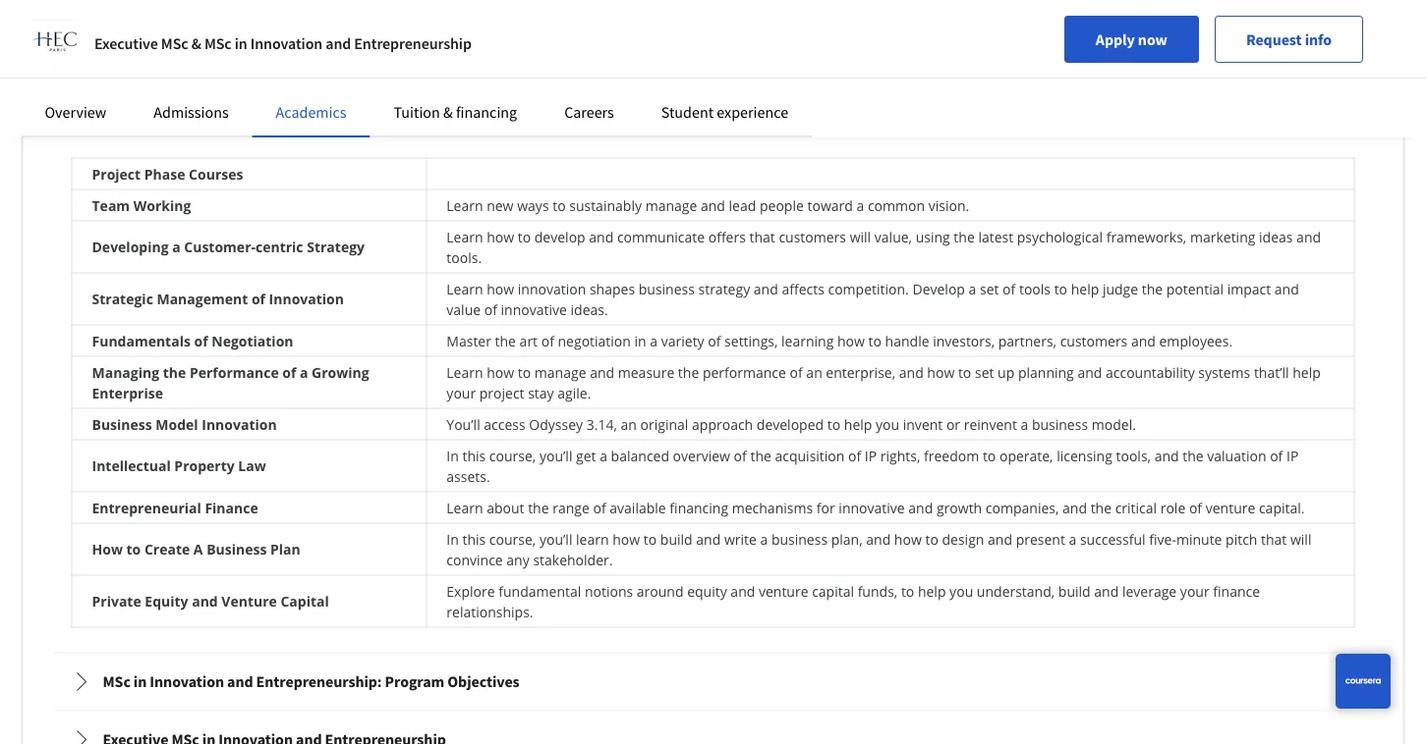 Task type: locate. For each thing, give the bounding box(es) containing it.
0 vertical spatial set
[[980, 280, 999, 298]]

1 horizontal spatial innovative
[[839, 499, 905, 518]]

you'll up generative.
[[657, 13, 690, 32]]

in for in this course, you'll get a balanced overview of the acquisition of ip rights, freedom to operate, licensing tools, and the valuation of ip assets.
[[446, 447, 459, 466]]

using the savoir-relier leadership method, you'll build your self-awareness and leadership confidence, and develop management skills based on the three 'g's - genuine, generous, and generative.
[[380, 13, 1328, 53]]

1 vertical spatial venture
[[759, 583, 808, 601]]

& up your leadership challenge
[[191, 33, 201, 53]]

business down enterprise
[[92, 415, 152, 434]]

0 vertical spatial this
[[403, 66, 426, 84]]

academics link
[[276, 102, 346, 122]]

1 vertical spatial develop
[[534, 228, 585, 246]]

venture
[[221, 593, 277, 612]]

learn inside the learn how innovation shapes business strategy and affects competition. develop a set of tools to help judge the potential impact and value of innovative ideas.
[[446, 280, 483, 298]]

will inside "in this course, you'll learn how to build and write a business plan, and how to design and present a successful five-minute pitch that will convince any stakeholder."
[[1290, 530, 1311, 549]]

a inside managing the performance of a growing enterprise
[[300, 363, 308, 382]]

course, inside in this course, you'll get a balanced overview of the acquisition of ip rights, freedom to operate, licensing tools, and the valuation of ip assets.
[[489, 447, 536, 466]]

and left then
[[810, 66, 835, 84]]

1 horizontal spatial your
[[200, 13, 232, 32]]

ideas.
[[571, 300, 608, 319]]

3 learn from the top
[[446, 280, 483, 298]]

0 horizontal spatial an
[[621, 415, 637, 434]]

1 vertical spatial you
[[949, 583, 973, 601]]

art
[[519, 332, 538, 351]]

msc in innovation and entrepreneurship: program objectives button
[[56, 655, 1370, 710]]

1 vertical spatial business
[[207, 541, 267, 559]]

course, for get
[[489, 447, 536, 466]]

will down capital.
[[1290, 530, 1311, 549]]

1 horizontal spatial leadership
[[236, 13, 312, 32]]

&
[[191, 33, 201, 53], [443, 102, 453, 122]]

enterprise,
[[826, 363, 895, 382]]

business inside "in this course, you'll learn how to build and write a business plan, and how to design and present a successful five-minute pitch that will convince any stakeholder."
[[771, 530, 828, 549]]

developing
[[92, 238, 169, 257]]

challenge,
[[742, 66, 807, 84]]

planning
[[1018, 363, 1074, 382]]

0 vertical spatial team
[[438, 117, 474, 136]]

you'll inside in this course, you'll get a balanced overview of the acquisition of ip rights, freedom to operate, licensing tools, and the valuation of ip assets.
[[539, 447, 572, 466]]

learn down "assets."
[[446, 499, 483, 518]]

0 horizontal spatial team
[[92, 196, 130, 215]]

your inside giving sense to your leadership experience
[[200, 13, 232, 32]]

to down "available"
[[643, 530, 657, 549]]

customers
[[779, 228, 846, 246], [1060, 332, 1128, 351]]

in down private on the left
[[134, 673, 147, 693]]

1 vertical spatial manage
[[534, 363, 586, 382]]

business right "a" at the left
[[207, 541, 267, 559]]

1 learn from the top
[[446, 196, 483, 215]]

business
[[92, 415, 152, 434], [207, 541, 267, 559]]

and right equity
[[731, 583, 755, 601]]

marketing
[[1190, 228, 1255, 246]]

savoir-
[[444, 13, 488, 32]]

1 horizontal spatial ip
[[1286, 447, 1299, 466]]

finance
[[1213, 583, 1260, 601]]

fundamentals
[[92, 332, 191, 351]]

your inside learn how to manage and measure the performance of an enterprise, and how to set up planning and accountability systems that'll help your project stay agile.
[[446, 384, 476, 403]]

assets.
[[446, 468, 490, 486]]

1 vertical spatial &
[[443, 102, 453, 122]]

write
[[724, 530, 757, 549]]

to up the acquisition
[[827, 415, 840, 434]]

capital
[[812, 583, 854, 601]]

genuine,
[[451, 34, 506, 53]]

overview link
[[45, 102, 106, 122]]

to right "tools"
[[1054, 280, 1067, 298]]

latest
[[978, 228, 1013, 246]]

and left write
[[696, 530, 721, 549]]

1 horizontal spatial you
[[949, 583, 973, 601]]

finance
[[205, 499, 258, 518]]

you up rights,
[[876, 415, 899, 434]]

msc down sense
[[161, 33, 188, 53]]

accountability
[[1106, 363, 1195, 382]]

5 learn from the top
[[446, 499, 483, 518]]

2 vertical spatial this
[[462, 530, 486, 549]]

1 horizontal spatial in
[[235, 33, 247, 53]]

manage up communicate
[[645, 196, 697, 215]]

program
[[385, 673, 444, 693]]

are
[[267, 117, 288, 136]]

the right using
[[954, 228, 975, 246]]

1 vertical spatial your
[[92, 66, 124, 84]]

1 horizontal spatial msc
[[161, 33, 188, 53]]

help right that'll
[[1293, 363, 1321, 382]]

the down variety
[[678, 363, 699, 382]]

manage
[[645, 196, 697, 215], [534, 363, 586, 382]]

for
[[816, 499, 835, 518]]

to inside in this course, you'll get a balanced overview of the acquisition of ip rights, freedom to operate, licensing tools, and the valuation of ip assets.
[[983, 447, 996, 466]]

2 horizontal spatial in
[[634, 332, 646, 351]]

model
[[1134, 66, 1175, 84]]

course, inside "in this course, you'll learn how to build and write a business plan, and how to design and present a successful five-minute pitch that will convince any stakeholder."
[[489, 530, 536, 549]]

fundamental
[[498, 583, 581, 601]]

that inside learn how to develop and communicate offers that customers will value, using the latest psychological frameworks, marketing ideas and tools.
[[749, 228, 775, 246]]

of right the 'value'
[[484, 300, 497, 319]]

0 horizontal spatial innovative
[[501, 300, 567, 319]]

a left variety
[[650, 332, 658, 351]]

0 horizontal spatial ip
[[865, 447, 877, 466]]

0 vertical spatial build
[[693, 13, 726, 32]]

how down new
[[487, 228, 514, 246]]

0 vertical spatial develop
[[1066, 13, 1117, 32]]

1 vertical spatial project
[[92, 165, 141, 184]]

to down reinvent
[[983, 447, 996, 466]]

executive msc & msc in innovation and entrepreneurship
[[94, 33, 472, 53]]

1 horizontal spatial your
[[729, 13, 758, 32]]

2 horizontal spatial your
[[1180, 583, 1209, 601]]

you'll left get
[[539, 447, 572, 466]]

business inside the learn how innovation shapes business strategy and affects competition. develop a set of tools to help judge the potential impact and value of innovative ideas.
[[639, 280, 695, 298]]

steps
[[949, 66, 983, 84]]

relationships.
[[446, 603, 533, 622]]

plan
[[270, 541, 300, 559]]

and down handle at the top right of the page
[[899, 363, 924, 382]]

of up negotiation
[[251, 290, 265, 309]]

0 horizontal spatial leadership
[[128, 66, 204, 84]]

1 vertical spatial will
[[1290, 530, 1311, 549]]

2 vertical spatial in
[[134, 673, 147, 693]]

& right tuition in the top left of the page
[[443, 102, 453, 122]]

0 horizontal spatial &
[[191, 33, 201, 53]]

set inside learn how to manage and measure the performance of an enterprise, and how to set up planning and accountability systems that'll help your project stay agile.
[[975, 363, 994, 382]]

the right judge
[[1142, 280, 1163, 298]]

develop down the ways
[[534, 228, 585, 246]]

approach
[[692, 415, 753, 434]]

to right the ways
[[553, 196, 566, 215]]

build right understand,
[[1058, 583, 1091, 601]]

1 horizontal spatial develop
[[1066, 13, 1117, 32]]

0 vertical spatial your
[[729, 13, 758, 32]]

0 vertical spatial business
[[639, 280, 695, 298]]

plan,
[[831, 530, 863, 549]]

shapes
[[590, 280, 635, 298]]

valuation
[[1207, 447, 1266, 466]]

leadership up five
[[889, 13, 957, 32]]

2 vertical spatial build
[[1058, 583, 1091, 601]]

0 vertical spatial venture
[[1206, 499, 1255, 518]]

2 in from the top
[[446, 530, 459, 549]]

the down fundamentals of negotiation
[[163, 363, 186, 382]]

0 vertical spatial innovative
[[501, 300, 567, 319]]

1 horizontal spatial business
[[771, 530, 828, 549]]

odyssey
[[529, 415, 583, 434]]

range
[[553, 499, 589, 518]]

0 vertical spatial your
[[200, 13, 232, 32]]

leadership up "executive msc & msc in innovation and entrepreneurship"
[[236, 13, 312, 32]]

develop inside learn how to develop and communicate offers that customers will value, using the latest psychological frameworks, marketing ideas and tools.
[[534, 228, 585, 246]]

set left "tools"
[[980, 280, 999, 298]]

1 vertical spatial course,
[[489, 530, 536, 549]]

to right funds,
[[901, 583, 914, 601]]

2 course, from the top
[[489, 530, 536, 549]]

and left leverage
[[1094, 583, 1119, 601]]

offers
[[708, 228, 746, 246]]

access
[[484, 415, 525, 434]]

0 horizontal spatial develop
[[534, 228, 585, 246]]

stay
[[528, 384, 554, 403]]

of right range
[[593, 499, 606, 518]]

0 horizontal spatial financing
[[456, 102, 517, 122]]

three
[[380, 34, 414, 53]]

0 horizontal spatial in
[[134, 673, 147, 693]]

build inside explore fundamental notions around equity and venture capital funds, to help you understand, build and leverage your finance relationships.
[[1058, 583, 1091, 601]]

toward
[[807, 196, 853, 215]]

customers up planning
[[1060, 332, 1128, 351]]

1 vertical spatial financing
[[670, 499, 728, 518]]

management
[[1120, 13, 1206, 32]]

a inside the learn how innovation shapes business strategy and affects competition. develop a set of tools to help judge the potential impact and value of innovative ideas.
[[969, 280, 976, 298]]

innovative up plan,
[[839, 499, 905, 518]]

1 horizontal spatial build
[[693, 13, 726, 32]]

to up stay
[[518, 363, 531, 382]]

venture left capital at bottom
[[759, 583, 808, 601]]

that right the pitch
[[1261, 530, 1287, 549]]

the inside the learn how innovation shapes business strategy and affects competition. develop a set of tools to help judge the potential impact and value of innovative ideas.
[[1142, 280, 1163, 298]]

0 horizontal spatial will
[[850, 228, 871, 246]]

2 horizontal spatial build
[[1058, 583, 1091, 601]]

0 horizontal spatial that
[[749, 228, 775, 246]]

0 vertical spatial &
[[191, 33, 201, 53]]

learn up tools.
[[446, 228, 483, 246]]

1 in from the top
[[446, 447, 459, 466]]

operate,
[[999, 447, 1053, 466]]

to down the ways
[[518, 228, 531, 246]]

will left value,
[[850, 228, 871, 246]]

0 vertical spatial financing
[[456, 102, 517, 122]]

you'll up stakeholder.
[[539, 530, 572, 549]]

strategic management of innovation
[[92, 290, 344, 309]]

1 horizontal spatial project
[[478, 117, 524, 136]]

0 horizontal spatial you
[[876, 415, 899, 434]]

to down the investors,
[[958, 363, 971, 382]]

0 vertical spatial in
[[446, 447, 459, 466]]

a right develop on the top right of page
[[969, 280, 976, 298]]

intellectual
[[92, 457, 171, 476]]

following
[[99, 117, 160, 136]]

1 horizontal spatial an
[[806, 363, 822, 382]]

1 vertical spatial your
[[446, 384, 476, 403]]

of
[[986, 66, 999, 84], [1003, 280, 1016, 298], [251, 290, 265, 309], [484, 300, 497, 319], [194, 332, 208, 351], [541, 332, 554, 351], [708, 332, 721, 351], [282, 363, 296, 382], [790, 363, 803, 382], [734, 447, 747, 466], [848, 447, 861, 466], [1270, 447, 1283, 466], [593, 499, 606, 518], [1189, 499, 1202, 518]]

to left solve
[[1179, 66, 1192, 84]]

in inside in this course, you'll get a balanced overview of the acquisition of ip rights, freedom to operate, licensing tools, and the valuation of ip assets.
[[446, 447, 459, 466]]

phase
[[144, 165, 185, 184]]

1 horizontal spatial &
[[443, 102, 453, 122]]

2 vertical spatial business
[[771, 530, 828, 549]]

equity
[[145, 593, 188, 612]]

project up team working
[[92, 165, 141, 184]]

a right get
[[600, 447, 607, 466]]

learn left new
[[446, 196, 483, 215]]

and right impact
[[1274, 280, 1299, 298]]

the left relational
[[1003, 66, 1024, 84]]

0 vertical spatial leadership
[[236, 13, 312, 32]]

msc up challenge
[[204, 33, 232, 53]]

original
[[640, 415, 688, 434]]

2 learn from the top
[[446, 228, 483, 246]]

4 learn from the top
[[446, 363, 483, 382]]

0 horizontal spatial your
[[92, 66, 124, 84]]

help inside the learn how innovation shapes business strategy and affects competition. develop a set of tools to help judge the potential impact and value of innovative ideas.
[[1071, 280, 1099, 298]]

1 horizontal spatial will
[[1290, 530, 1311, 549]]

help left judge
[[1071, 280, 1099, 298]]

build for your
[[693, 13, 726, 32]]

0 horizontal spatial business
[[639, 280, 695, 298]]

learn inside learn how to develop and communicate offers that customers will value, using the latest psychological frameworks, marketing ideas and tools.
[[446, 228, 483, 246]]

build down "available"
[[660, 530, 693, 549]]

ways
[[517, 196, 549, 215]]

lead
[[729, 196, 756, 215]]

manage up agile.
[[534, 363, 586, 382]]

apply now button
[[1064, 16, 1199, 63]]

0 vertical spatial in
[[235, 33, 247, 53]]

in up convince
[[446, 530, 459, 549]]

of right steps
[[986, 66, 999, 84]]

to right sense
[[182, 13, 196, 32]]

pitch
[[1226, 530, 1257, 549]]

learn inside learn how to manage and measure the performance of an enterprise, and how to set up planning and accountability systems that'll help your project stay agile.
[[446, 363, 483, 382]]

mini-
[[430, 66, 462, 84]]

2 horizontal spatial leadership
[[889, 13, 957, 32]]

ip up capital.
[[1286, 447, 1299, 466]]

0 horizontal spatial msc
[[103, 673, 130, 693]]

learn for learn new ways to sustainably manage and lead people toward a common vision.
[[446, 196, 483, 215]]

1 course, from the top
[[489, 447, 536, 466]]

freedom
[[924, 447, 979, 466]]

learn new ways to sustainably manage and lead people toward a common vision.
[[446, 196, 969, 215]]

this
[[403, 66, 426, 84], [462, 447, 486, 466], [462, 530, 486, 549]]

in up "assets."
[[446, 447, 459, 466]]

tools,
[[1116, 447, 1151, 466]]

0 horizontal spatial business
[[92, 415, 152, 434]]

negotiation
[[212, 332, 293, 351]]

tuition & financing link
[[394, 102, 517, 122]]

convince
[[446, 551, 503, 570]]

your left 'self-'
[[729, 13, 758, 32]]

request info button
[[1215, 16, 1363, 63]]

0 vertical spatial that
[[749, 228, 775, 246]]

0 vertical spatial course,
[[489, 447, 536, 466]]

innovation down centric
[[269, 290, 344, 309]]

tuition & financing
[[394, 102, 517, 122]]

financing down project,
[[456, 102, 517, 122]]

2 horizontal spatial business
[[1032, 415, 1088, 434]]

0 horizontal spatial customers
[[779, 228, 846, 246]]

that right offers
[[749, 228, 775, 246]]

in up challenge
[[235, 33, 247, 53]]

this inside in this course, you'll get a balanced overview of the acquisition of ip rights, freedom to operate, licensing tools, and the valuation of ip assets.
[[462, 447, 486, 466]]

learn down the master on the top left of the page
[[446, 363, 483, 382]]

1 horizontal spatial manage
[[645, 196, 697, 215]]

entrepreneurial
[[92, 499, 201, 518]]

1 horizontal spatial venture
[[1206, 499, 1255, 518]]

careers
[[564, 102, 614, 122]]

1 vertical spatial in
[[446, 530, 459, 549]]

manage inside learn how to manage and measure the performance of an enterprise, and how to set up planning and accountability systems that'll help your project stay agile.
[[534, 363, 586, 382]]

the
[[419, 13, 441, 32], [1306, 13, 1328, 32], [898, 66, 919, 84], [1003, 66, 1024, 84], [414, 117, 435, 136], [954, 228, 975, 246], [1142, 280, 1163, 298], [495, 332, 516, 351], [163, 363, 186, 382], [678, 363, 699, 382], [750, 447, 771, 466], [1183, 447, 1204, 466], [528, 499, 549, 518], [1091, 499, 1112, 518]]

0 vertical spatial business
[[92, 415, 152, 434]]

a
[[600, 66, 608, 84], [856, 196, 864, 215], [172, 238, 180, 257], [969, 280, 976, 298], [650, 332, 658, 351], [300, 363, 308, 382], [1021, 415, 1028, 434], [600, 447, 607, 466], [760, 530, 768, 549], [1069, 530, 1076, 549]]

0 vertical spatial customers
[[779, 228, 846, 246]]

help right funds,
[[918, 583, 946, 601]]

project left phase:
[[478, 117, 524, 136]]

your up you'll
[[446, 384, 476, 403]]

build inside "in this course, you'll learn how to build and write a business plan, and how to design and present a successful five-minute pitch that will convince any stakeholder."
[[660, 530, 693, 549]]

0 vertical spatial project
[[478, 117, 524, 136]]

1 vertical spatial this
[[462, 447, 486, 466]]

in inside "in this course, you'll learn how to build and write a business plan, and how to design and present a successful five-minute pitch that will convince any stakeholder."
[[446, 530, 459, 549]]

notions
[[585, 583, 633, 601]]

on
[[1286, 13, 1303, 32]]

2 ip from the left
[[1286, 447, 1299, 466]]

1 horizontal spatial that
[[1261, 530, 1287, 549]]

relier
[[488, 13, 525, 32]]

financing
[[456, 102, 517, 122], [670, 499, 728, 518]]

1 vertical spatial set
[[975, 363, 994, 382]]

0 horizontal spatial venture
[[759, 583, 808, 601]]

0 vertical spatial will
[[850, 228, 871, 246]]

0 horizontal spatial manage
[[534, 363, 586, 382]]

variety
[[661, 332, 704, 351]]

of down learning
[[790, 363, 803, 382]]

0 vertical spatial manage
[[645, 196, 697, 215]]

1 horizontal spatial customers
[[1060, 332, 1128, 351]]

1 vertical spatial that
[[1261, 530, 1287, 549]]

experience
[[717, 102, 788, 122]]

how
[[92, 541, 123, 559]]

and
[[861, 13, 886, 32], [1038, 13, 1062, 32], [326, 33, 351, 53], [577, 34, 601, 53], [810, 66, 835, 84], [701, 196, 725, 215], [589, 228, 614, 246], [1296, 228, 1321, 246], [754, 280, 778, 298], [1274, 280, 1299, 298], [1131, 332, 1156, 351], [590, 363, 614, 382], [899, 363, 924, 382], [1078, 363, 1102, 382], [1154, 447, 1179, 466], [908, 499, 933, 518], [1062, 499, 1087, 518], [696, 530, 721, 549], [866, 530, 891, 549], [988, 530, 1012, 549], [731, 583, 755, 601], [1094, 583, 1119, 601], [192, 593, 218, 612], [227, 673, 253, 693]]

in inside dropdown button
[[134, 673, 147, 693]]

1 horizontal spatial leadership
[[671, 66, 739, 84]]

systems
[[1198, 363, 1250, 382]]

critical
[[1115, 499, 1157, 518]]

of right art
[[541, 332, 554, 351]]

your inside explore fundamental notions around equity and venture capital funds, to help you understand, build and leverage your finance relationships.
[[1180, 583, 1209, 601]]

1 vertical spatial build
[[660, 530, 693, 549]]

business down communicate
[[639, 280, 695, 298]]

0 vertical spatial an
[[806, 363, 822, 382]]

this inside "in this course, you'll learn how to build and write a business plan, and how to design and present a successful five-minute pitch that will convince any stakeholder."
[[462, 530, 486, 549]]

challenge
[[208, 66, 275, 84]]

and inside dropdown button
[[227, 673, 253, 693]]

your left 'finance'
[[1180, 583, 1209, 601]]

a right write
[[760, 530, 768, 549]]

and up the present
[[1062, 499, 1087, 518]]

0 horizontal spatial your
[[446, 384, 476, 403]]

0 horizontal spatial project
[[92, 165, 141, 184]]

your down executive
[[92, 66, 124, 84]]

the right on
[[1306, 13, 1328, 32]]

business up the licensing
[[1032, 415, 1088, 434]]

build inside using the savoir-relier leadership method, you'll build your self-awareness and leadership confidence, and develop management skills based on the three 'g's - genuine, generous, and generative.
[[693, 13, 726, 32]]

leadership inside giving sense to your leadership experience
[[236, 13, 312, 32]]

2 vertical spatial your
[[1180, 583, 1209, 601]]



Task type: describe. For each thing, give the bounding box(es) containing it.
during
[[367, 117, 411, 136]]

to right how
[[126, 541, 141, 559]]

skills
[[1209, 13, 1240, 32]]

set inside the learn how innovation shapes business strategy and affects competition. develop a set of tools to help judge the potential impact and value of innovative ideas.
[[980, 280, 999, 298]]

the right use
[[898, 66, 919, 84]]

model.
[[1092, 415, 1136, 434]]

1 vertical spatial customers
[[1060, 332, 1128, 351]]

sense
[[138, 13, 178, 32]]

learn
[[576, 530, 609, 549]]

using
[[380, 13, 416, 32]]

and right the confidence,
[[1038, 13, 1062, 32]]

the left range
[[528, 499, 549, 518]]

develop inside using the savoir-relier leadership method, you'll build your self-awareness and leadership confidence, and develop management skills based on the three 'g's - genuine, generous, and generative.
[[1066, 13, 1117, 32]]

overview
[[45, 102, 106, 122]]

course, for learn
[[489, 530, 536, 549]]

learn for learn about the range of available financing mechanisms for innovative and growth companies, and the critical role of venture capital.
[[446, 499, 483, 518]]

it.
[[1232, 66, 1244, 84]]

negotiation
[[558, 332, 631, 351]]

a right choose
[[600, 66, 608, 84]]

common
[[868, 196, 925, 215]]

and left lead
[[701, 196, 725, 215]]

private equity and venture capital
[[92, 593, 329, 612]]

explore
[[446, 583, 495, 601]]

capital.
[[1259, 499, 1305, 518]]

learn how to develop and communicate offers that customers will value, using the latest psychological frameworks, marketing ideas and tools.
[[446, 228, 1321, 267]]

student experience link
[[661, 102, 788, 122]]

1 ip from the left
[[865, 447, 877, 466]]

growth
[[936, 499, 982, 518]]

companies,
[[986, 499, 1059, 518]]

of right the acquisition
[[848, 447, 861, 466]]

how down "available"
[[612, 530, 640, 549]]

judge
[[1103, 280, 1138, 298]]

the up successful
[[1091, 499, 1112, 518]]

strategic
[[92, 290, 153, 309]]

psychological
[[1017, 228, 1103, 246]]

an inside learn how to manage and measure the performance of an enterprise, and how to set up planning and accountability systems that'll help your project stay agile.
[[806, 363, 822, 382]]

tools
[[1019, 280, 1051, 298]]

how up project
[[487, 363, 514, 382]]

a inside in this course, you'll get a balanced overview of the acquisition of ip rights, freedom to operate, licensing tools, and the valuation of ip assets.
[[600, 447, 607, 466]]

that inside "in this course, you'll learn how to build and write a business plan, and how to design and present a successful five-minute pitch that will convince any stakeholder."
[[1261, 530, 1287, 549]]

a up operate,
[[1021, 415, 1028, 434]]

and left growth
[[908, 499, 933, 518]]

how down the investors,
[[927, 363, 955, 382]]

property
[[174, 457, 235, 476]]

role
[[1160, 499, 1185, 518]]

1 horizontal spatial team
[[438, 117, 474, 136]]

student
[[661, 102, 714, 122]]

circuit
[[1092, 66, 1131, 84]]

of down approach
[[734, 447, 747, 466]]

invent
[[903, 415, 943, 434]]

choose
[[551, 66, 597, 84]]

new
[[487, 196, 514, 215]]

and left three
[[326, 33, 351, 53]]

the inside learn how to manage and measure the performance of an enterprise, and how to set up planning and accountability systems that'll help your project stay agile.
[[678, 363, 699, 382]]

'g's
[[418, 34, 439, 53]]

this for in this course, you'll learn how to build and write a business plan, and how to design and present a successful five-minute pitch that will convince any stakeholder.
[[462, 530, 486, 549]]

intellectual property law
[[92, 457, 266, 476]]

equity
[[687, 583, 727, 601]]

your inside using the savoir-relier leadership method, you'll build your self-awareness and leadership confidence, and develop management skills based on the three 'g's - genuine, generous, and generative.
[[729, 13, 758, 32]]

strategy
[[698, 280, 750, 298]]

tuition
[[394, 102, 440, 122]]

and up choose
[[577, 34, 601, 53]]

will inside learn how to develop and communicate offers that customers will value, using the latest psychological frameworks, marketing ideas and tools.
[[850, 228, 871, 246]]

of left "tools"
[[1003, 280, 1016, 298]]

of inside managing the performance of a growing enterprise
[[282, 363, 296, 382]]

hec paris logo image
[[31, 20, 79, 67]]

1 vertical spatial business
[[1032, 415, 1088, 434]]

capital
[[281, 593, 329, 612]]

and right design
[[988, 530, 1012, 549]]

0 vertical spatial you
[[876, 415, 899, 434]]

and up accountability
[[1131, 332, 1156, 351]]

working
[[133, 196, 191, 215]]

the inside learn how to develop and communicate offers that customers will value, using the latest psychological frameworks, marketing ideas and tools.
[[954, 228, 975, 246]]

a left customer-
[[172, 238, 180, 257]]

on this mini-project, you'll choose a personal leadership challenge, and then use the five steps of the relational circuit model to solve it.
[[380, 66, 1244, 84]]

you inside explore fundamental notions around equity and venture capital funds, to help you understand, build and leverage your finance relationships.
[[949, 583, 973, 601]]

you'll inside using the savoir-relier leadership method, you'll build your self-awareness and leadership confidence, and develop management skills based on the three 'g's - genuine, generous, and generative.
[[657, 13, 690, 32]]

competition.
[[828, 280, 909, 298]]

frameworks,
[[1106, 228, 1186, 246]]

core
[[182, 117, 211, 136]]

courses
[[189, 165, 243, 184]]

you'll down generous,
[[514, 66, 547, 84]]

to inside giving sense to your leadership experience
[[182, 13, 196, 32]]

and right awareness at the top of the page
[[861, 13, 886, 32]]

up
[[998, 363, 1014, 382]]

centric
[[256, 238, 303, 257]]

and left "affects"
[[754, 280, 778, 298]]

the up 'g's
[[419, 13, 441, 32]]

of down management
[[194, 332, 208, 351]]

how down learn about the range of available financing mechanisms for innovative and growth companies, and the critical role of venture capital.
[[894, 530, 922, 549]]

2 horizontal spatial msc
[[204, 33, 232, 53]]

about
[[487, 499, 524, 518]]

that'll
[[1254, 363, 1289, 382]]

a right the present
[[1069, 530, 1076, 549]]

learn for learn how to manage and measure the performance of an enterprise, and how to set up planning and accountability systems that'll help your project stay agile.
[[446, 363, 483, 382]]

handle
[[885, 332, 929, 351]]

project phase courses
[[92, 165, 243, 184]]

innovation inside dropdown button
[[150, 673, 224, 693]]

awareness
[[789, 13, 858, 32]]

venture inside explore fundamental notions around equity and venture capital funds, to help you understand, build and leverage your finance relationships.
[[759, 583, 808, 601]]

this for on this mini-project, you'll choose a personal leadership challenge, and then use the five steps of the relational circuit model to solve it.
[[403, 66, 426, 84]]

0 horizontal spatial leadership
[[528, 13, 596, 32]]

customers inside learn how to develop and communicate offers that customers will value, using the latest psychological frameworks, marketing ideas and tools.
[[779, 228, 846, 246]]

-
[[443, 34, 447, 53]]

potential
[[1166, 280, 1224, 298]]

and right planning
[[1078, 363, 1102, 382]]

to left handle at the top right of the page
[[868, 332, 882, 351]]

the following 10 core courses are mandatory during the team project phase:
[[71, 117, 571, 136]]

vision.
[[928, 196, 969, 215]]

and right plan,
[[866, 530, 891, 549]]

how inside the learn how innovation shapes business strategy and affects competition. develop a set of tools to help judge the potential impact and value of innovative ideas.
[[487, 280, 514, 298]]

the right during
[[414, 117, 435, 136]]

funds,
[[858, 583, 898, 601]]

the left art
[[495, 332, 516, 351]]

1 horizontal spatial business
[[207, 541, 267, 559]]

build for and
[[660, 530, 693, 549]]

employees.
[[1159, 332, 1233, 351]]

in for in this course, you'll learn how to build and write a business plan, and how to design and present a successful five-minute pitch that will convince any stakeholder.
[[446, 530, 459, 549]]

of right valuation in the right of the page
[[1270, 447, 1283, 466]]

1 vertical spatial team
[[92, 196, 130, 215]]

the down developed
[[750, 447, 771, 466]]

model
[[156, 415, 198, 434]]

a right toward
[[856, 196, 864, 215]]

a
[[193, 541, 203, 559]]

and right equity at the left bottom of the page
[[192, 593, 218, 612]]

confidence,
[[960, 13, 1034, 32]]

innovation
[[518, 280, 586, 298]]

phase:
[[527, 117, 571, 136]]

innovative inside the learn how innovation shapes business strategy and affects competition. develop a set of tools to help judge the potential impact and value of innovative ideas.
[[501, 300, 567, 319]]

and down sustainably
[[589, 228, 614, 246]]

of inside learn how to manage and measure the performance of an enterprise, and how to set up planning and accountability systems that'll help your project stay agile.
[[790, 363, 803, 382]]

customer-
[[184, 238, 256, 257]]

the inside managing the performance of a growing enterprise
[[163, 363, 186, 382]]

1 horizontal spatial financing
[[670, 499, 728, 518]]

giving
[[92, 13, 135, 32]]

msc inside dropdown button
[[103, 673, 130, 693]]

help inside explore fundamental notions around equity and venture capital funds, to help you understand, build and leverage your finance relationships.
[[918, 583, 946, 601]]

law
[[238, 457, 266, 476]]

leverage
[[1122, 583, 1177, 601]]

and down negotiation
[[590, 363, 614, 382]]

of right variety
[[708, 332, 721, 351]]

learn for learn how to develop and communicate offers that customers will value, using the latest psychological frameworks, marketing ideas and tools.
[[446, 228, 483, 246]]

learn how to manage and measure the performance of an enterprise, and how to set up planning and accountability systems that'll help your project stay agile.
[[446, 363, 1321, 403]]

settings,
[[724, 332, 778, 351]]

the
[[71, 117, 96, 136]]

entrepreneurial finance
[[92, 499, 258, 518]]

enterprise
[[92, 384, 163, 403]]

and inside in this course, you'll get a balanced overview of the acquisition of ip rights, freedom to operate, licensing tools, and the valuation of ip assets.
[[1154, 447, 1179, 466]]

experience
[[92, 34, 167, 53]]

to inside learn how to develop and communicate offers that customers will value, using the latest psychological frameworks, marketing ideas and tools.
[[518, 228, 531, 246]]

performance
[[190, 363, 279, 382]]

innovation down managing the performance of a growing enterprise
[[202, 415, 277, 434]]

you'll
[[446, 415, 480, 434]]

learn about the range of available financing mechanisms for innovative and growth companies, and the critical role of venture capital.
[[446, 499, 1305, 518]]

to left design
[[925, 530, 938, 549]]

learn for learn how innovation shapes business strategy and affects competition. develop a set of tools to help judge the potential impact and value of innovative ideas.
[[446, 280, 483, 298]]

how up enterprise,
[[837, 332, 865, 351]]

how inside learn how to develop and communicate offers that customers will value, using the latest psychological frameworks, marketing ideas and tools.
[[487, 228, 514, 246]]

apply now
[[1096, 29, 1167, 49]]

the left valuation in the right of the page
[[1183, 447, 1204, 466]]

innovation up challenge
[[250, 33, 323, 53]]

1 vertical spatial innovative
[[839, 499, 905, 518]]

help up in this course, you'll get a balanced overview of the acquisition of ip rights, freedom to operate, licensing tools, and the valuation of ip assets.
[[844, 415, 872, 434]]

learn how innovation shapes business strategy and affects competition. develop a set of tools to help judge the potential impact and value of innovative ideas.
[[446, 280, 1299, 319]]

1 vertical spatial an
[[621, 415, 637, 434]]

you'll inside "in this course, you'll learn how to build and write a business plan, and how to design and present a successful five-minute pitch that will convince any stakeholder."
[[539, 530, 572, 549]]

value
[[446, 300, 481, 319]]

of right role at the bottom
[[1189, 499, 1202, 518]]

managing the performance of a growing enterprise
[[92, 363, 369, 403]]

giving sense to your leadership experience
[[92, 13, 312, 53]]

to inside the learn how innovation shapes business strategy and affects competition. develop a set of tools to help judge the potential impact and value of innovative ideas.
[[1054, 280, 1067, 298]]

private
[[92, 593, 141, 612]]

this for in this course, you'll get a balanced overview of the acquisition of ip rights, freedom to operate, licensing tools, and the valuation of ip assets.
[[462, 447, 486, 466]]

and right ideas
[[1296, 228, 1321, 246]]

apply
[[1096, 29, 1135, 49]]

fundamentals of negotiation
[[92, 332, 293, 351]]

value,
[[874, 228, 912, 246]]

available
[[610, 499, 666, 518]]

to inside explore fundamental notions around equity and venture capital funds, to help you understand, build and leverage your finance relationships.
[[901, 583, 914, 601]]

help inside learn how to manage and measure the performance of an enterprise, and how to set up planning and accountability systems that'll help your project stay agile.
[[1293, 363, 1321, 382]]

msc in innovation and entrepreneurship: program objectives
[[103, 673, 519, 693]]

1 vertical spatial leadership
[[128, 66, 204, 84]]



Task type: vqa. For each thing, say whether or not it's contained in the screenshot.
this in the In This Course, You'Ll Get A Balanced Overview Of The Acquisition Of Ip Rights, Freedom To Operate, Licensing Tools, And The Valuation Of Ip Assets.
yes



